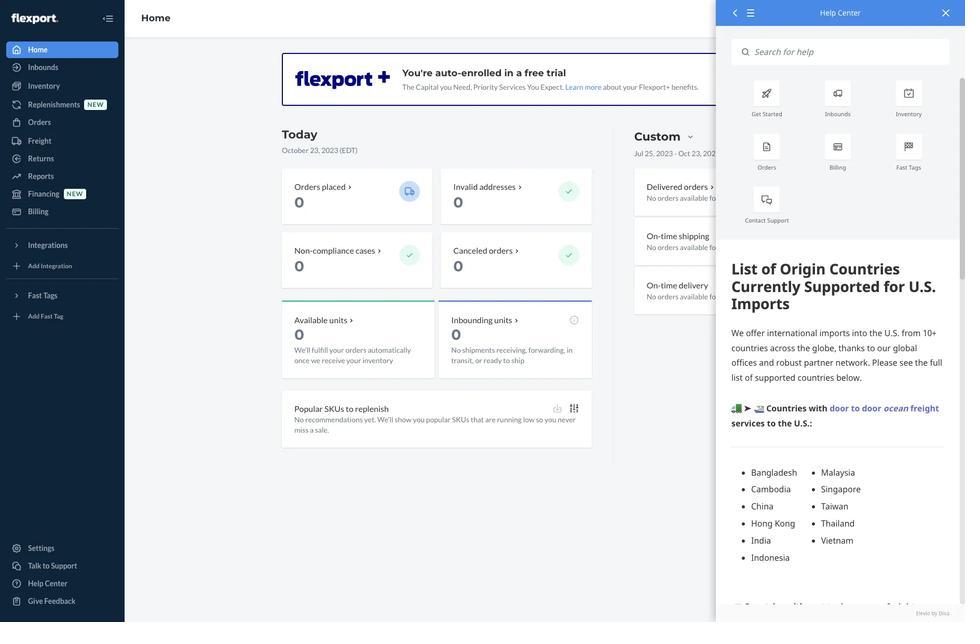 Task type: describe. For each thing, give the bounding box(es) containing it.
1 available from the top
[[680, 194, 708, 202]]

elevio by dixa link
[[732, 610, 950, 618]]

get
[[752, 110, 762, 118]]

or
[[475, 356, 482, 365]]

talk to support button
[[6, 558, 118, 575]]

popular skus to replenish
[[295, 404, 389, 414]]

delivered
[[647, 182, 683, 192]]

billing link
[[6, 204, 118, 220]]

units for available units
[[329, 315, 348, 325]]

no down 'delivered'
[[647, 194, 657, 202]]

flexport logo image
[[11, 13, 58, 24]]

in inside you're auto-enrolled in a free trial the capital you need, priority services you expect. learn more about your flexport+ benefits.
[[505, 68, 514, 79]]

benefits.
[[672, 83, 699, 91]]

1 horizontal spatial your
[[347, 356, 361, 365]]

the
[[403, 83, 415, 91]]

0 vertical spatial skus
[[325, 404, 344, 414]]

ship
[[512, 356, 525, 365]]

help center inside help center link
[[28, 580, 67, 588]]

for for on-time shipping
[[710, 243, 719, 252]]

1 horizontal spatial 23,
[[692, 149, 702, 158]]

inventory link
[[6, 78, 118, 95]]

in inside 0 no shipments receiving, forwarding, in transit, or ready to ship
[[567, 346, 573, 355]]

give feedback
[[28, 597, 76, 606]]

1 no orders available for this selection from the top
[[647, 194, 763, 202]]

that
[[471, 416, 484, 425]]

reports
[[28, 172, 54, 181]]

running
[[497, 416, 522, 425]]

0 horizontal spatial you
[[413, 416, 425, 425]]

financing
[[28, 190, 60, 198]]

feedback
[[44, 597, 76, 606]]

orders right canceled
[[489, 246, 513, 255]]

new for financing
[[67, 190, 83, 198]]

more
[[585, 83, 602, 91]]

freight link
[[6, 133, 118, 150]]

0 vertical spatial inbounds
[[28, 63, 58, 72]]

by
[[932, 610, 938, 617]]

add integration link
[[6, 258, 118, 275]]

recommendations
[[305, 416, 363, 425]]

popular
[[426, 416, 451, 425]]

1 horizontal spatial center
[[838, 8, 861, 18]]

delivered orders
[[647, 182, 708, 192]]

talk to support
[[28, 562, 77, 571]]

on- for on-time delivery
[[647, 280, 661, 290]]

to inside 0 no shipments receiving, forwarding, in transit, or ready to ship
[[503, 356, 510, 365]]

non-
[[295, 246, 313, 255]]

fast tags inside fast tags dropdown button
[[28, 291, 58, 300]]

we'll inside "0 we'll fulfill your orders automatically once we receive your inventory"
[[295, 346, 311, 355]]

settings
[[28, 544, 55, 553]]

support inside button
[[51, 562, 77, 571]]

priority
[[474, 83, 498, 91]]

1 vertical spatial home link
[[6, 42, 118, 58]]

delivered orders button
[[647, 181, 717, 193]]

we
[[311, 356, 321, 365]]

25,
[[645, 149, 655, 158]]

inbounding units
[[452, 315, 513, 325]]

no for popular skus to replenish
[[295, 416, 304, 425]]

selection for on-time shipping
[[734, 243, 763, 252]]

oct
[[679, 149, 691, 158]]

settings link
[[6, 541, 118, 557]]

services
[[499, 83, 526, 91]]

0 inside "0 we'll fulfill your orders automatically once we receive your inventory"
[[295, 326, 304, 344]]

add fast tag
[[28, 313, 63, 321]]

transit,
[[452, 356, 474, 365]]

elevio by dixa
[[916, 610, 950, 617]]

tags inside dropdown button
[[43, 291, 58, 300]]

2 vertical spatial orders
[[295, 182, 320, 192]]

1 horizontal spatial (
[[722, 149, 724, 158]]

show
[[395, 416, 412, 425]]

enrolled
[[462, 68, 502, 79]]

23, inside 'today october 23, 2023 ( edt )'
[[310, 146, 320, 155]]

1 horizontal spatial tags
[[909, 163, 922, 171]]

talk
[[28, 562, 41, 571]]

contact support
[[745, 217, 789, 224]]

addresses
[[480, 182, 516, 192]]

learn
[[566, 83, 584, 91]]

orders down 'delivered'
[[658, 194, 679, 202]]

for for on-time delivery
[[710, 292, 719, 301]]

free
[[525, 68, 544, 79]]

about
[[603, 83, 622, 91]]

0 vertical spatial support
[[768, 217, 789, 224]]

( inside 'today october 23, 2023 ( edt )'
[[340, 146, 342, 155]]

miss
[[295, 426, 309, 435]]

jul
[[635, 149, 644, 158]]

ready
[[484, 356, 502, 365]]

capital
[[416, 83, 439, 91]]

0 for invalid
[[454, 194, 464, 211]]

on-time shipping
[[647, 231, 710, 241]]

1 vertical spatial inbounds
[[825, 110, 851, 118]]

no for on-time delivery
[[647, 292, 657, 301]]

jul 25, 2023 - oct 23, 2023 (
[[635, 149, 724, 158]]

0 vertical spatial billing
[[830, 163, 847, 171]]

you're auto-enrolled in a free trial the capital you need, priority services you expect. learn more about your flexport+ benefits.
[[403, 68, 699, 91]]

add integration
[[28, 263, 72, 270]]

fast inside dropdown button
[[28, 291, 42, 300]]

add for add integration
[[28, 263, 40, 270]]

)
[[356, 146, 358, 155]]

you're
[[403, 68, 433, 79]]

compliance
[[313, 246, 354, 255]]

2023 inside 'today october 23, 2023 ( edt )'
[[322, 146, 338, 155]]

add for add fast tag
[[28, 313, 40, 321]]

non-compliance cases
[[295, 246, 375, 255]]

0 vertical spatial fast
[[897, 163, 908, 171]]

2 horizontal spatial 2023
[[703, 149, 720, 158]]

1 vertical spatial your
[[330, 346, 344, 355]]

orders down on-time delivery
[[658, 292, 679, 301]]

orders inside button
[[684, 182, 708, 192]]

this for shipping
[[721, 243, 732, 252]]

1 vertical spatial center
[[45, 580, 67, 588]]

no recommendations yet. we'll show you popular skus that are running low so you never miss a sale.
[[295, 416, 576, 435]]

replenish
[[355, 404, 389, 414]]

placed
[[322, 182, 346, 192]]

today october 23, 2023 ( edt )
[[282, 128, 358, 155]]

0 vertical spatial fast tags
[[897, 163, 922, 171]]

0 horizontal spatial help
[[28, 580, 44, 588]]

0 for non-
[[295, 257, 304, 275]]

tag
[[54, 313, 63, 321]]

2 horizontal spatial you
[[545, 416, 557, 425]]

october
[[282, 146, 309, 155]]



Task type: locate. For each thing, give the bounding box(es) containing it.
3 selection from the top
[[734, 292, 763, 301]]

home
[[141, 13, 171, 24], [28, 45, 48, 54]]

this
[[721, 194, 732, 202], [721, 243, 732, 252], [721, 292, 732, 301]]

fast tags button
[[6, 288, 118, 304]]

new down reports link
[[67, 190, 83, 198]]

3 for from the top
[[710, 292, 719, 301]]

inventory
[[28, 82, 60, 90], [896, 110, 922, 118]]

0 vertical spatial on-
[[647, 231, 661, 241]]

skus inside the no recommendations yet. we'll show you popular skus that are running low so you never miss a sale.
[[452, 416, 470, 425]]

2023 left edt on the left of the page
[[322, 146, 338, 155]]

elevio
[[916, 610, 931, 617]]

center up search search field
[[838, 8, 861, 18]]

add fast tag link
[[6, 309, 118, 325]]

1 vertical spatial fast tags
[[28, 291, 58, 300]]

1 horizontal spatial we'll
[[377, 416, 394, 425]]

help center up give feedback
[[28, 580, 67, 588]]

2 time from the top
[[661, 280, 678, 290]]

add left tag
[[28, 313, 40, 321]]

tags
[[909, 163, 922, 171], [43, 291, 58, 300]]

0 horizontal spatial 2023
[[322, 146, 338, 155]]

today
[[282, 128, 318, 142]]

receive
[[322, 356, 345, 365]]

0 vertical spatial for
[[710, 194, 719, 202]]

expect.
[[541, 83, 564, 91]]

0 down inbounding
[[452, 326, 461, 344]]

1 vertical spatial inventory
[[896, 110, 922, 118]]

2 vertical spatial this
[[721, 292, 732, 301]]

available down delivery
[[680, 292, 708, 301]]

2 horizontal spatial orders
[[758, 163, 777, 171]]

receiving,
[[497, 346, 527, 355]]

you right so
[[545, 416, 557, 425]]

available down shipping
[[680, 243, 708, 252]]

1 time from the top
[[661, 231, 678, 241]]

23,
[[310, 146, 320, 155], [692, 149, 702, 158]]

0 horizontal spatial a
[[310, 426, 314, 435]]

0 vertical spatial help center
[[821, 8, 861, 18]]

edt
[[342, 146, 356, 155]]

0 horizontal spatial inbounds
[[28, 63, 58, 72]]

help center
[[821, 8, 861, 18], [28, 580, 67, 588]]

1 vertical spatial selection
[[734, 243, 763, 252]]

0 horizontal spatial we'll
[[295, 346, 311, 355]]

add left integration
[[28, 263, 40, 270]]

23, right oct
[[692, 149, 702, 158]]

orders placed
[[295, 182, 346, 192]]

orders link
[[6, 114, 118, 131]]

0 down available
[[295, 326, 304, 344]]

1 this from the top
[[721, 194, 732, 202]]

available for shipping
[[680, 243, 708, 252]]

on- for on-time shipping
[[647, 231, 661, 241]]

a
[[516, 68, 522, 79], [310, 426, 314, 435]]

selection for on-time delivery
[[734, 292, 763, 301]]

automatically
[[368, 346, 411, 355]]

2 available from the top
[[680, 243, 708, 252]]

1 units from the left
[[329, 315, 348, 325]]

(
[[340, 146, 342, 155], [722, 149, 724, 158]]

0 vertical spatial inventory
[[28, 82, 60, 90]]

home link up inbounds link
[[6, 42, 118, 58]]

1 horizontal spatial home
[[141, 13, 171, 24]]

selection
[[734, 194, 763, 202], [734, 243, 763, 252], [734, 292, 763, 301]]

0 vertical spatial we'll
[[295, 346, 311, 355]]

delivery
[[679, 280, 709, 290]]

shipping
[[679, 231, 710, 241]]

get started
[[752, 110, 783, 118]]

a left free
[[516, 68, 522, 79]]

your inside you're auto-enrolled in a free trial the capital you need, priority services you expect. learn more about your flexport+ benefits.
[[623, 83, 638, 91]]

1 vertical spatial help center
[[28, 580, 67, 588]]

2 this from the top
[[721, 243, 732, 252]]

2 for from the top
[[710, 243, 719, 252]]

0 horizontal spatial to
[[43, 562, 50, 571]]

1 vertical spatial to
[[346, 404, 354, 414]]

no inside the no recommendations yet. we'll show you popular skus that are running low so you never miss a sale.
[[295, 416, 304, 425]]

2 vertical spatial selection
[[734, 292, 763, 301]]

on- left shipping
[[647, 231, 661, 241]]

to inside the talk to support button
[[43, 562, 50, 571]]

available for delivery
[[680, 292, 708, 301]]

are
[[485, 416, 496, 425]]

new up orders link
[[87, 101, 104, 109]]

3 this from the top
[[721, 292, 732, 301]]

center down talk to support
[[45, 580, 67, 588]]

1 vertical spatial on-
[[647, 280, 661, 290]]

inbounding
[[452, 315, 493, 325]]

fast tags
[[897, 163, 922, 171], [28, 291, 58, 300]]

0 horizontal spatial in
[[505, 68, 514, 79]]

this for delivery
[[721, 292, 732, 301]]

0 horizontal spatial fast tags
[[28, 291, 58, 300]]

you inside you're auto-enrolled in a free trial the capital you need, priority services you expect. learn more about your flexport+ benefits.
[[440, 83, 452, 91]]

1 horizontal spatial orders
[[295, 182, 320, 192]]

1 horizontal spatial a
[[516, 68, 522, 79]]

1 horizontal spatial 2023
[[656, 149, 673, 158]]

1 vertical spatial tags
[[43, 291, 58, 300]]

1 vertical spatial add
[[28, 313, 40, 321]]

2 add from the top
[[28, 313, 40, 321]]

0 horizontal spatial orders
[[28, 118, 51, 127]]

2 no orders available for this selection from the top
[[647, 243, 763, 252]]

0 horizontal spatial units
[[329, 315, 348, 325]]

shipments
[[462, 346, 495, 355]]

1 horizontal spatial home link
[[141, 13, 171, 24]]

0 horizontal spatial center
[[45, 580, 67, 588]]

0 horizontal spatial tags
[[43, 291, 58, 300]]

no down on-time shipping
[[647, 243, 657, 252]]

replenishments
[[28, 100, 80, 109]]

1 vertical spatial fast
[[28, 291, 42, 300]]

fulfill
[[312, 346, 328, 355]]

support down settings link at the bottom of page
[[51, 562, 77, 571]]

home link right close navigation image
[[141, 13, 171, 24]]

0 down orders placed at the top of the page
[[295, 194, 304, 211]]

units up 0 no shipments receiving, forwarding, in transit, or ready to ship
[[494, 315, 513, 325]]

0 vertical spatial in
[[505, 68, 514, 79]]

so
[[536, 416, 543, 425]]

in
[[505, 68, 514, 79], [567, 346, 573, 355]]

orders inside "0 we'll fulfill your orders automatically once we receive your inventory"
[[346, 346, 367, 355]]

2 horizontal spatial your
[[623, 83, 638, 91]]

no inside 0 no shipments receiving, forwarding, in transit, or ready to ship
[[452, 346, 461, 355]]

no orders available for this selection for delivery
[[647, 292, 763, 301]]

you right show
[[413, 416, 425, 425]]

sale.
[[315, 426, 329, 435]]

no orders available for this selection
[[647, 194, 763, 202], [647, 243, 763, 252], [647, 292, 763, 301]]

( right oct
[[722, 149, 724, 158]]

( left the )
[[340, 146, 342, 155]]

0 vertical spatial time
[[661, 231, 678, 241]]

1 horizontal spatial billing
[[830, 163, 847, 171]]

flexport+
[[639, 83, 670, 91]]

0 down non-
[[295, 257, 304, 275]]

0 down invalid
[[454, 194, 464, 211]]

your right about
[[623, 83, 638, 91]]

no up 'miss'
[[295, 416, 304, 425]]

3 no orders available for this selection from the top
[[647, 292, 763, 301]]

3 available from the top
[[680, 292, 708, 301]]

no down on-time delivery
[[647, 292, 657, 301]]

1 vertical spatial no orders available for this selection
[[647, 243, 763, 252]]

to right talk
[[43, 562, 50, 571]]

integrations button
[[6, 237, 118, 254]]

custom
[[635, 130, 681, 144]]

new for replenishments
[[87, 101, 104, 109]]

1 vertical spatial new
[[67, 190, 83, 198]]

0 for canceled
[[454, 257, 464, 275]]

home up inbounds link
[[28, 45, 48, 54]]

time left delivery
[[661, 280, 678, 290]]

0 horizontal spatial support
[[51, 562, 77, 571]]

1 horizontal spatial skus
[[452, 416, 470, 425]]

you
[[527, 83, 539, 91]]

no orders available for this selection down delivery
[[647, 292, 763, 301]]

units for inbounding units
[[494, 315, 513, 325]]

we'll right yet.
[[377, 416, 394, 425]]

need,
[[453, 83, 472, 91]]

a left 'sale.'
[[310, 426, 314, 435]]

0 horizontal spatial home link
[[6, 42, 118, 58]]

0 down canceled
[[454, 257, 464, 275]]

0 horizontal spatial help center
[[28, 580, 67, 588]]

0 vertical spatial home
[[141, 13, 171, 24]]

fast
[[897, 163, 908, 171], [28, 291, 42, 300], [41, 313, 53, 321]]

0 vertical spatial to
[[503, 356, 510, 365]]

1 vertical spatial skus
[[452, 416, 470, 425]]

1 horizontal spatial in
[[567, 346, 573, 355]]

we'll inside the no recommendations yet. we'll show you popular skus that are running low so you never miss a sale.
[[377, 416, 394, 425]]

your up receive
[[330, 346, 344, 355]]

orders down on-time shipping
[[658, 243, 679, 252]]

help
[[821, 8, 836, 18], [28, 580, 44, 588]]

to left ship
[[503, 356, 510, 365]]

0 for orders
[[295, 194, 304, 211]]

close navigation image
[[102, 12, 114, 25]]

1 horizontal spatial inbounds
[[825, 110, 851, 118]]

help up give at the bottom left of the page
[[28, 580, 44, 588]]

0 vertical spatial home link
[[141, 13, 171, 24]]

available down delivered orders button
[[680, 194, 708, 202]]

forwarding,
[[529, 346, 566, 355]]

1 add from the top
[[28, 263, 40, 270]]

units
[[329, 315, 348, 325], [494, 315, 513, 325]]

to up recommendations
[[346, 404, 354, 414]]

canceled orders
[[454, 246, 513, 255]]

time for delivery
[[661, 280, 678, 290]]

no orders available for this selection down delivered orders button
[[647, 194, 763, 202]]

home link
[[141, 13, 171, 24], [6, 42, 118, 58]]

freight
[[28, 137, 51, 145]]

available
[[295, 315, 328, 325]]

0 horizontal spatial home
[[28, 45, 48, 54]]

invalid addresses
[[454, 182, 516, 192]]

skus up recommendations
[[325, 404, 344, 414]]

you down auto-
[[440, 83, 452, 91]]

1 vertical spatial home
[[28, 45, 48, 54]]

orders right 'delivered'
[[684, 182, 708, 192]]

0 vertical spatial orders
[[28, 118, 51, 127]]

1 horizontal spatial help center
[[821, 8, 861, 18]]

help center up search search field
[[821, 8, 861, 18]]

time
[[661, 231, 678, 241], [661, 280, 678, 290]]

1 vertical spatial support
[[51, 562, 77, 571]]

2023 left -
[[656, 149, 673, 158]]

2 units from the left
[[494, 315, 513, 325]]

time for shipping
[[661, 231, 678, 241]]

0 vertical spatial tags
[[909, 163, 922, 171]]

give
[[28, 597, 43, 606]]

on-time delivery
[[647, 280, 709, 290]]

orders up inventory
[[346, 346, 367, 355]]

0 vertical spatial add
[[28, 263, 40, 270]]

1 horizontal spatial help
[[821, 8, 836, 18]]

1 horizontal spatial support
[[768, 217, 789, 224]]

1 vertical spatial billing
[[28, 207, 49, 216]]

no
[[647, 194, 657, 202], [647, 243, 657, 252], [647, 292, 657, 301], [452, 346, 461, 355], [295, 416, 304, 425]]

inbounds link
[[6, 59, 118, 76]]

your right receive
[[347, 356, 361, 365]]

2 horizontal spatial to
[[503, 356, 510, 365]]

once
[[295, 356, 310, 365]]

integrations
[[28, 241, 68, 250]]

2 vertical spatial no orders available for this selection
[[647, 292, 763, 301]]

your
[[623, 83, 638, 91], [330, 346, 344, 355], [347, 356, 361, 365]]

-
[[675, 149, 677, 158]]

on- left delivery
[[647, 280, 661, 290]]

0 horizontal spatial (
[[340, 146, 342, 155]]

on-
[[647, 231, 661, 241], [647, 280, 661, 290]]

Search search field
[[750, 39, 950, 65]]

home right close navigation image
[[141, 13, 171, 24]]

2 vertical spatial for
[[710, 292, 719, 301]]

time left shipping
[[661, 231, 678, 241]]

0 horizontal spatial billing
[[28, 207, 49, 216]]

0 vertical spatial center
[[838, 8, 861, 18]]

1 vertical spatial time
[[661, 280, 678, 290]]

2 vertical spatial fast
[[41, 313, 53, 321]]

no for on-time shipping
[[647, 243, 657, 252]]

invalid
[[454, 182, 478, 192]]

returns
[[28, 154, 54, 163]]

a inside you're auto-enrolled in a free trial the capital you need, priority services you expect. learn more about your flexport+ benefits.
[[516, 68, 522, 79]]

0 horizontal spatial inventory
[[28, 82, 60, 90]]

started
[[763, 110, 783, 118]]

1 vertical spatial we'll
[[377, 416, 394, 425]]

auto-
[[435, 68, 462, 79]]

we'll up once
[[295, 346, 311, 355]]

0 no shipments receiving, forwarding, in transit, or ready to ship
[[452, 326, 573, 365]]

23, right october
[[310, 146, 320, 155]]

a inside the no recommendations yet. we'll show you popular skus that are running low so you never miss a sale.
[[310, 426, 314, 435]]

popular
[[295, 404, 323, 414]]

learn more link
[[566, 83, 602, 91]]

reports link
[[6, 168, 118, 185]]

1 horizontal spatial inventory
[[896, 110, 922, 118]]

0 vertical spatial new
[[87, 101, 104, 109]]

1 vertical spatial for
[[710, 243, 719, 252]]

units right available
[[329, 315, 348, 325]]

2 vertical spatial available
[[680, 292, 708, 301]]

2023 right oct
[[703, 149, 720, 158]]

center
[[838, 8, 861, 18], [45, 580, 67, 588]]

in right forwarding,
[[567, 346, 573, 355]]

support right contact
[[768, 217, 789, 224]]

no up transit,
[[452, 346, 461, 355]]

2 vertical spatial your
[[347, 356, 361, 365]]

1 vertical spatial in
[[567, 346, 573, 355]]

skus left that
[[452, 416, 470, 425]]

0 inside 0 no shipments receiving, forwarding, in transit, or ready to ship
[[452, 326, 461, 344]]

0 horizontal spatial new
[[67, 190, 83, 198]]

for
[[710, 194, 719, 202], [710, 243, 719, 252], [710, 292, 719, 301]]

1 horizontal spatial to
[[346, 404, 354, 414]]

low
[[523, 416, 535, 425]]

help up search search field
[[821, 8, 836, 18]]

never
[[558, 416, 576, 425]]

cases
[[356, 246, 375, 255]]

1 vertical spatial available
[[680, 243, 708, 252]]

skus
[[325, 404, 344, 414], [452, 416, 470, 425]]

2 on- from the top
[[647, 280, 661, 290]]

0 vertical spatial selection
[[734, 194, 763, 202]]

1 on- from the top
[[647, 231, 661, 241]]

1 vertical spatial help
[[28, 580, 44, 588]]

1 horizontal spatial new
[[87, 101, 104, 109]]

no orders available for this selection for shipping
[[647, 243, 763, 252]]

1 horizontal spatial you
[[440, 83, 452, 91]]

billing
[[830, 163, 847, 171], [28, 207, 49, 216]]

give feedback button
[[6, 594, 118, 610]]

1 horizontal spatial units
[[494, 315, 513, 325]]

no orders available for this selection down shipping
[[647, 243, 763, 252]]

1 selection from the top
[[734, 194, 763, 202]]

0 vertical spatial no orders available for this selection
[[647, 194, 763, 202]]

1 horizontal spatial fast tags
[[897, 163, 922, 171]]

trial
[[547, 68, 566, 79]]

0 vertical spatial available
[[680, 194, 708, 202]]

0 vertical spatial help
[[821, 8, 836, 18]]

returns link
[[6, 151, 118, 167]]

1 for from the top
[[710, 194, 719, 202]]

in up services
[[505, 68, 514, 79]]

2 selection from the top
[[734, 243, 763, 252]]

0 vertical spatial a
[[516, 68, 522, 79]]



Task type: vqa. For each thing, say whether or not it's contained in the screenshot.
0 in 0 We'll fulfill your orders automatically once we receive your inventory
yes



